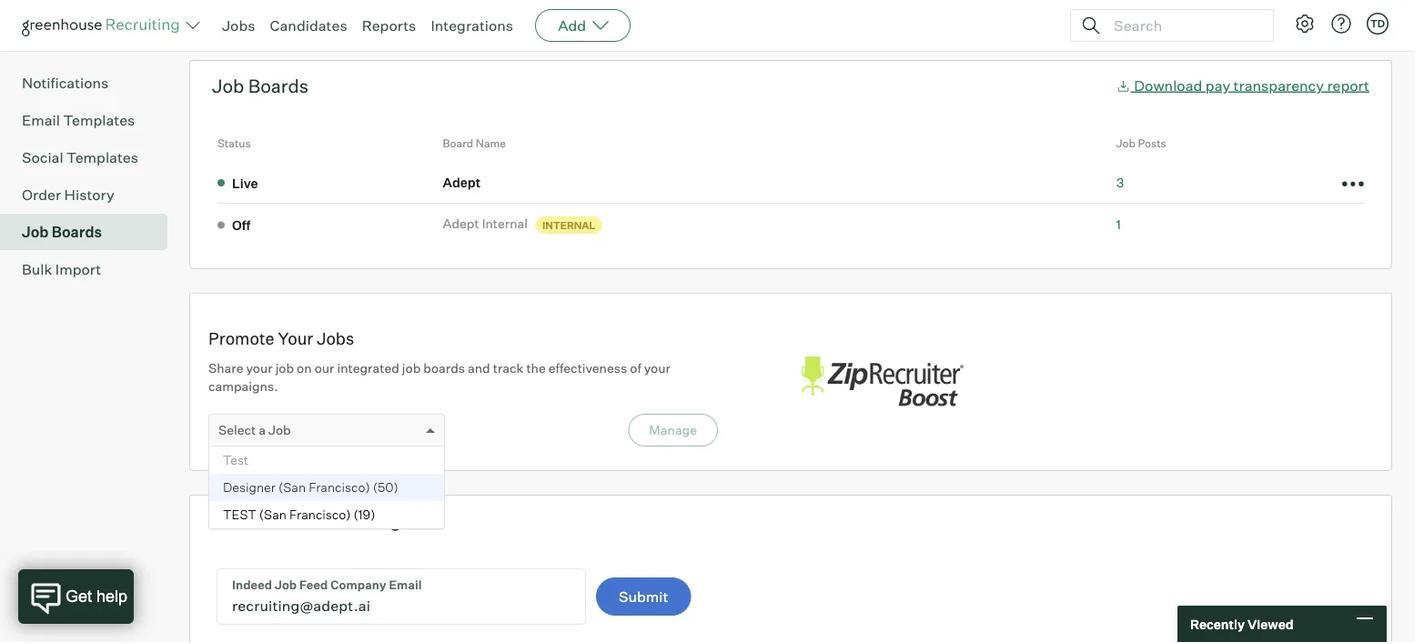 Task type: locate. For each thing, give the bounding box(es) containing it.
1 vertical spatial job boards
[[22, 223, 102, 241]]

greenhouse recruiting image
[[22, 15, 186, 36]]

job boards up status
[[212, 75, 309, 98]]

zip recruiter image
[[791, 347, 973, 418]]

boards
[[248, 75, 309, 98], [52, 223, 102, 241]]

your right 'of'
[[644, 361, 671, 376]]

(san up test (san francisco) (19)
[[278, 480, 306, 496]]

select a job
[[218, 422, 291, 438]]

templates for email templates
[[63, 111, 135, 129]]

jobs
[[222, 16, 255, 35], [317, 328, 354, 349]]

job
[[275, 361, 294, 376], [402, 361, 421, 376]]

and
[[468, 361, 490, 376]]

1 horizontal spatial your
[[644, 361, 671, 376]]

1 vertical spatial (san
[[259, 507, 287, 523]]

bulk import
[[22, 260, 101, 279]]

email templates link
[[22, 109, 160, 131]]

share
[[208, 361, 243, 376]]

integrations link
[[431, 16, 513, 35]]

designer (san francisco) (50)
[[223, 480, 398, 496]]

2 adept from the top
[[443, 216, 479, 232]]

(san inside "option"
[[278, 480, 306, 496]]

social
[[22, 149, 63, 167]]

boards up import
[[52, 223, 102, 241]]

templates up order history link
[[67, 149, 138, 167]]

francisco) up test (san francisco) (19) option
[[309, 480, 370, 496]]

internal
[[482, 216, 528, 232], [542, 219, 596, 231]]

(san right "test"
[[259, 507, 287, 523]]

francisco) inside "option"
[[309, 480, 370, 496]]

None field
[[218, 415, 223, 446]]

1 vertical spatial adept
[[443, 216, 479, 232]]

boards down candidates 'link'
[[248, 75, 309, 98]]

email templates
[[22, 111, 135, 129]]

job left the posts
[[1116, 137, 1136, 150]]

job up status
[[212, 75, 244, 98]]

td button
[[1363, 9, 1392, 38]]

board
[[443, 137, 473, 150]]

viewed
[[1248, 616, 1294, 632]]

adept
[[443, 174, 481, 190], [443, 216, 479, 232]]

internal right adept internal link on the left top
[[542, 219, 596, 231]]

templates up social templates link
[[63, 111, 135, 129]]

your up campaigns. in the bottom left of the page
[[246, 361, 273, 376]]

1 link
[[1116, 216, 1121, 232]]

0 horizontal spatial job boards
[[22, 223, 102, 241]]

add button
[[535, 9, 631, 42]]

import
[[55, 260, 101, 279]]

francisco) for (50)
[[309, 480, 370, 496]]

3
[[1116, 174, 1124, 190]]

adept for adept
[[443, 174, 481, 190]]

0 vertical spatial (san
[[278, 480, 306, 496]]

job right a
[[268, 422, 291, 438]]

1 vertical spatial francisco)
[[289, 507, 351, 523]]

history
[[64, 186, 114, 204]]

0 vertical spatial templates
[[63, 111, 135, 129]]

1 vertical spatial boards
[[52, 223, 102, 241]]

0 vertical spatial adept
[[443, 174, 481, 190]]

0 vertical spatial job boards
[[212, 75, 309, 98]]

job left on
[[275, 361, 294, 376]]

jobs left candidates
[[222, 16, 255, 35]]

1 vertical spatial templates
[[67, 149, 138, 167]]

0 horizontal spatial boards
[[52, 223, 102, 241]]

job boards link
[[22, 221, 160, 243]]

internal down adept 'link'
[[482, 216, 528, 232]]

job left boards
[[402, 361, 421, 376]]

name
[[476, 137, 506, 150]]

boards
[[423, 361, 465, 376]]

the
[[526, 361, 546, 376]]

your
[[278, 328, 313, 349]]

candidates link
[[270, 16, 347, 35]]

Indeed Job Feed Company Email text field
[[218, 570, 585, 624]]

1 horizontal spatial job boards
[[212, 75, 309, 98]]

0 vertical spatial francisco)
[[309, 480, 370, 496]]

0 horizontal spatial jobs
[[222, 16, 255, 35]]

0 horizontal spatial internal
[[482, 216, 528, 232]]

francisco) down designer (san francisco) (50) "option"
[[289, 507, 351, 523]]

1 horizontal spatial jobs
[[317, 328, 354, 349]]

jobs up our
[[317, 328, 354, 349]]

francisco) inside option
[[289, 507, 351, 523]]

test
[[223, 452, 249, 468]]

social templates link
[[22, 147, 160, 169]]

job boards
[[212, 75, 309, 98], [22, 223, 102, 241]]

live
[[232, 175, 258, 191]]

global
[[212, 510, 267, 533]]

adept down adept 'link'
[[443, 216, 479, 232]]

0 horizontal spatial your
[[246, 361, 273, 376]]

transparency
[[1234, 76, 1324, 94]]

adept down board
[[443, 174, 481, 190]]

0 vertical spatial boards
[[248, 75, 309, 98]]

1 vertical spatial jobs
[[317, 328, 354, 349]]

(san
[[278, 480, 306, 496], [259, 507, 287, 523]]

reports link
[[362, 16, 416, 35]]

your
[[246, 361, 273, 376], [644, 361, 671, 376]]

job boards up bulk import
[[22, 223, 102, 241]]

adept inside 'link'
[[443, 174, 481, 190]]

1 your from the left
[[246, 361, 273, 376]]

social templates
[[22, 149, 138, 167]]

submit
[[619, 588, 668, 606]]

campaigns.
[[208, 379, 278, 395]]

off
[[232, 217, 250, 233]]

our
[[315, 361, 334, 376]]

1 horizontal spatial job
[[402, 361, 421, 376]]

(san inside option
[[259, 507, 287, 523]]

3 link
[[1116, 174, 1124, 190]]

0 horizontal spatial job
[[275, 361, 294, 376]]

job
[[212, 75, 244, 98], [1116, 137, 1136, 150], [22, 223, 49, 241], [268, 422, 291, 438]]

partner
[[271, 510, 335, 533]]

1 adept from the top
[[443, 174, 481, 190]]

templates
[[63, 111, 135, 129], [67, 149, 138, 167]]

job up 'bulk'
[[22, 223, 49, 241]]

designer (san francisco) (50) option
[[209, 474, 444, 502]]

francisco)
[[309, 480, 370, 496], [289, 507, 351, 523]]



Task type: vqa. For each thing, say whether or not it's contained in the screenshot.
testdummy@adept.ai
no



Task type: describe. For each thing, give the bounding box(es) containing it.
promote your jobs
[[208, 328, 354, 349]]

integrated
[[337, 361, 399, 376]]

order history
[[22, 186, 114, 204]]

internal inside adept internal link
[[482, 216, 528, 232]]

track
[[493, 361, 524, 376]]

(50)
[[373, 480, 398, 496]]

submit button
[[596, 578, 691, 616]]

download pay transparency report
[[1134, 76, 1370, 94]]

1 job from the left
[[275, 361, 294, 376]]

global partner settings
[[212, 510, 411, 533]]

notifications
[[22, 74, 109, 92]]

test (san francisco) (19)
[[223, 507, 375, 523]]

effectiveness
[[549, 361, 627, 376]]

report
[[1327, 76, 1370, 94]]

2 your from the left
[[644, 361, 671, 376]]

0 vertical spatial jobs
[[222, 16, 255, 35]]

notifications link
[[22, 72, 160, 94]]

board name
[[443, 137, 506, 150]]

test
[[223, 507, 256, 523]]

adept for adept internal
[[443, 216, 479, 232]]

recently
[[1190, 616, 1245, 632]]

bulk import link
[[22, 259, 160, 280]]

configure image
[[1294, 13, 1316, 35]]

adept internal
[[443, 216, 528, 232]]

posts
[[1138, 137, 1167, 150]]

add
[[558, 16, 586, 35]]

candidates
[[270, 16, 347, 35]]

a
[[259, 422, 266, 438]]

Search text field
[[1109, 12, 1257, 39]]

adept link
[[443, 173, 486, 191]]

templates for social templates
[[67, 149, 138, 167]]

status
[[218, 137, 251, 150]]

email
[[22, 111, 60, 129]]

1
[[1116, 216, 1121, 232]]

download
[[1134, 76, 1203, 94]]

(19)
[[354, 507, 375, 523]]

promote
[[208, 328, 274, 349]]

integrations
[[431, 16, 513, 35]]

td button
[[1367, 13, 1389, 35]]

order
[[22, 186, 61, 204]]

recently viewed
[[1190, 616, 1294, 632]]

1 horizontal spatial boards
[[248, 75, 309, 98]]

settings
[[339, 510, 411, 533]]

share your job on our integrated job boards and track the effectiveness of your campaigns.
[[208, 361, 671, 395]]

td
[[1371, 17, 1385, 30]]

order history link
[[22, 184, 160, 206]]

job posts
[[1116, 137, 1167, 150]]

adept internal link
[[443, 215, 533, 233]]

jobs link
[[222, 16, 255, 35]]

test (san francisco) (19) option
[[209, 502, 444, 529]]

(san for designer
[[278, 480, 306, 496]]

francisco) for (19)
[[289, 507, 351, 523]]

reports
[[362, 16, 416, 35]]

bulk
[[22, 260, 52, 279]]

on
[[297, 361, 312, 376]]

pay
[[1206, 76, 1231, 94]]

boards inside job boards link
[[52, 223, 102, 241]]

select
[[218, 422, 256, 438]]

download pay transparency report link
[[1116, 76, 1370, 94]]

of
[[630, 361, 641, 376]]

designer
[[223, 480, 276, 496]]

1 horizontal spatial internal
[[542, 219, 596, 231]]

2 job from the left
[[402, 361, 421, 376]]

(san for test
[[259, 507, 287, 523]]



